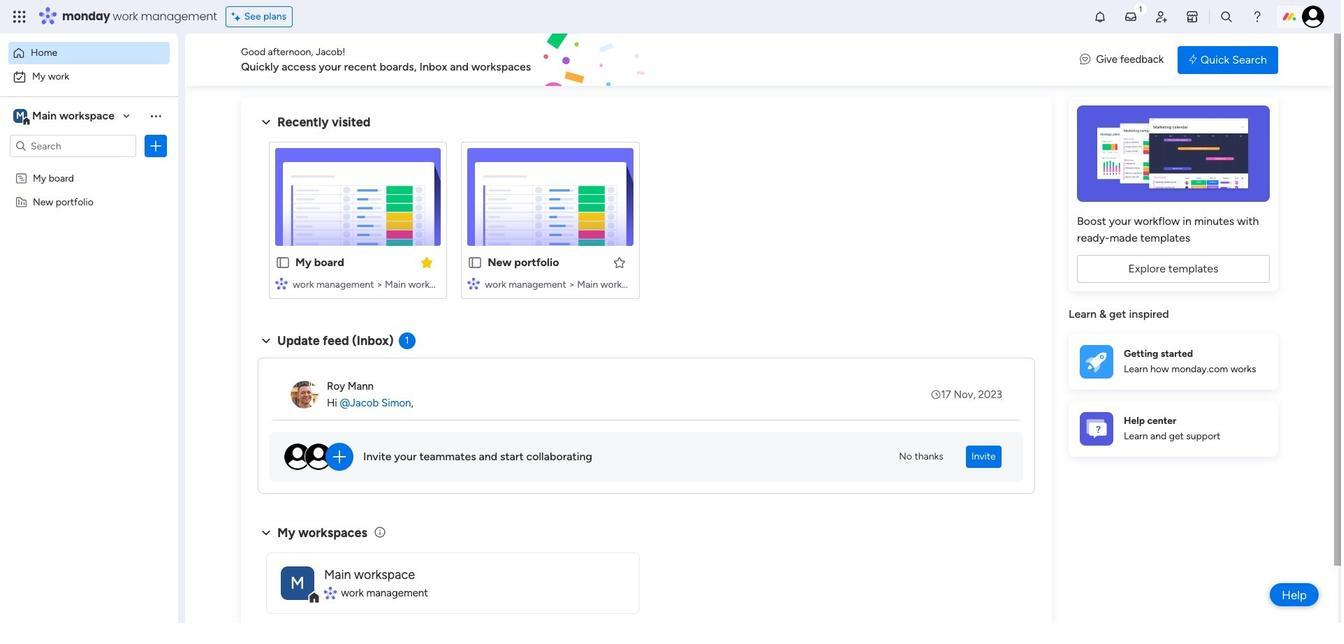 Task type: vqa. For each thing, say whether or not it's contained in the screenshot.
topmost Profile
no



Task type: locate. For each thing, give the bounding box(es) containing it.
component image
[[275, 277, 288, 290]]

invite members image
[[1155, 10, 1169, 24]]

select product image
[[13, 10, 27, 24]]

v2 bolt switch image
[[1189, 52, 1197, 67]]

1 image
[[1134, 1, 1147, 16]]

quick search results list box
[[258, 131, 1035, 316]]

1 element
[[399, 333, 415, 349]]

remove from favorites image
[[420, 255, 434, 269]]

close recently visited image
[[258, 114, 275, 131]]

jacob simon image
[[1302, 6, 1324, 28]]

workspace selection element
[[13, 108, 117, 126]]

update feed image
[[1124, 10, 1138, 24]]

monday marketplace image
[[1185, 10, 1199, 24]]

see plans image
[[232, 9, 244, 24]]

getting started element
[[1069, 334, 1278, 389]]

workspace image
[[281, 566, 314, 600]]

option
[[8, 42, 170, 64], [8, 66, 170, 88], [0, 165, 178, 168]]

1 vertical spatial option
[[8, 66, 170, 88]]

close my workspaces image
[[258, 524, 275, 541]]

list box
[[0, 163, 178, 402]]

0 vertical spatial option
[[8, 42, 170, 64]]

close update feed (inbox) image
[[258, 333, 275, 349]]

workspace options image
[[149, 109, 163, 123]]

help center element
[[1069, 401, 1278, 456]]

v2 user feedback image
[[1080, 52, 1091, 68]]



Task type: describe. For each thing, give the bounding box(es) containing it.
public board image
[[467, 255, 483, 270]]

add to favorites image
[[612, 255, 626, 269]]

2 vertical spatial option
[[0, 165, 178, 168]]

help image
[[1250, 10, 1264, 24]]

options image
[[149, 139, 163, 153]]

notifications image
[[1093, 10, 1107, 24]]

workspace image
[[13, 108, 27, 124]]

search everything image
[[1220, 10, 1234, 24]]

templates image image
[[1081, 105, 1266, 202]]

public board image
[[275, 255, 291, 270]]

Search in workspace field
[[29, 138, 117, 154]]

roy mann image
[[291, 381, 319, 409]]



